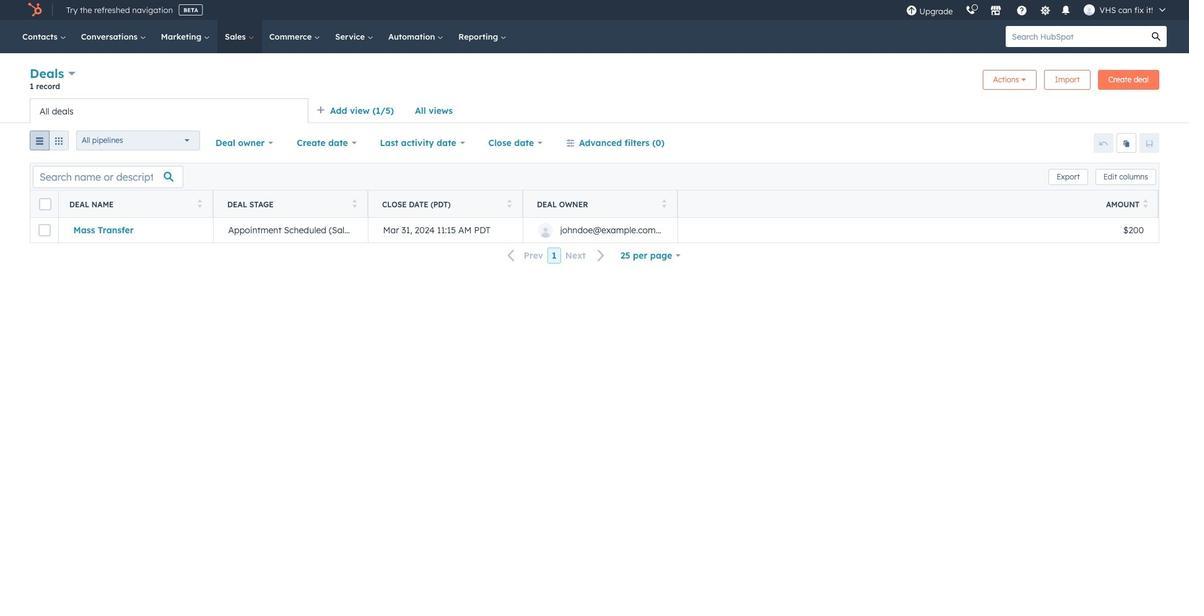 Task type: describe. For each thing, give the bounding box(es) containing it.
1 press to sort. element from the left
[[197, 199, 202, 210]]

pagination navigation
[[500, 248, 613, 264]]

Search name or description search field
[[33, 166, 183, 188]]

2 press to sort. image from the left
[[507, 199, 512, 208]]

5 press to sort. element from the left
[[1144, 199, 1148, 210]]

2 press to sort. image from the left
[[1144, 199, 1148, 208]]

1 press to sort. image from the left
[[197, 199, 202, 208]]

2 press to sort. element from the left
[[352, 199, 357, 210]]



Task type: locate. For each thing, give the bounding box(es) containing it.
jer mill image
[[1084, 4, 1095, 15]]

banner
[[30, 64, 1160, 99]]

marketplaces image
[[990, 6, 1002, 17]]

press to sort. image
[[352, 199, 357, 208], [1144, 199, 1148, 208]]

0 horizontal spatial press to sort. image
[[197, 199, 202, 208]]

press to sort. element
[[197, 199, 202, 210], [352, 199, 357, 210], [507, 199, 512, 210], [662, 199, 667, 210], [1144, 199, 1148, 210]]

3 press to sort. image from the left
[[662, 199, 667, 208]]

menu
[[900, 0, 1175, 20]]

Search HubSpot search field
[[1006, 26, 1146, 47]]

group
[[30, 131, 69, 156]]

press to sort. image
[[197, 199, 202, 208], [507, 199, 512, 208], [662, 199, 667, 208]]

1 horizontal spatial press to sort. image
[[1144, 199, 1148, 208]]

0 horizontal spatial press to sort. image
[[352, 199, 357, 208]]

1 horizontal spatial press to sort. image
[[507, 199, 512, 208]]

3 press to sort. element from the left
[[507, 199, 512, 210]]

1 press to sort. image from the left
[[352, 199, 357, 208]]

2 horizontal spatial press to sort. image
[[662, 199, 667, 208]]

4 press to sort. element from the left
[[662, 199, 667, 210]]



Task type: vqa. For each thing, say whether or not it's contained in the screenshot.
"other" inside the I agree to receive other communications from funky text field
no



